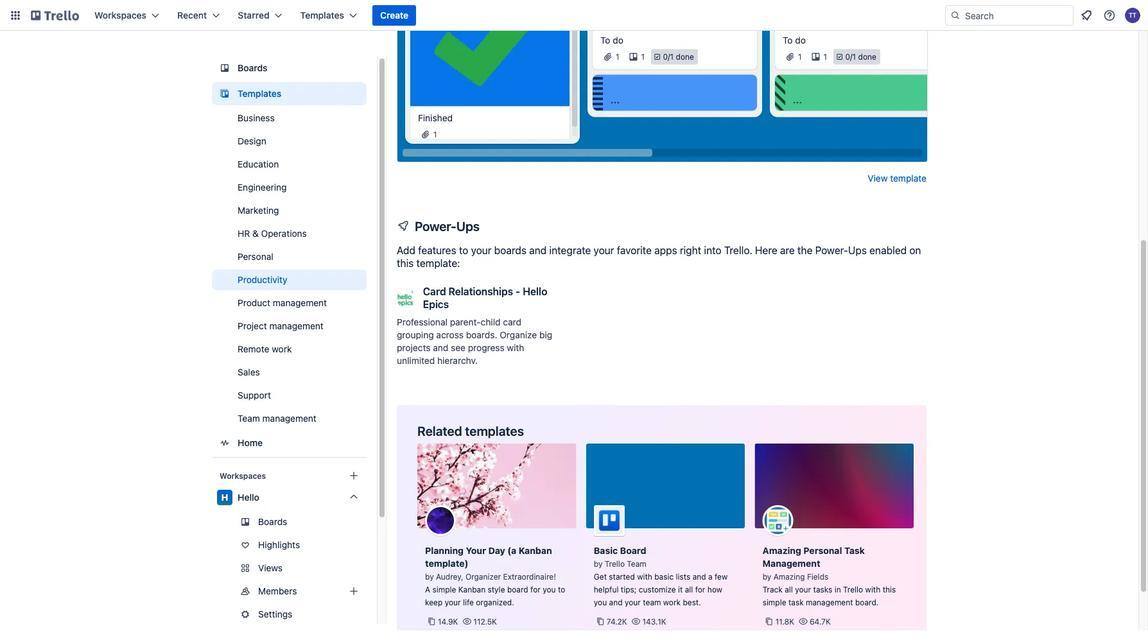 Task type: describe. For each thing, give the bounding box(es) containing it.
settings link
[[212, 604, 379, 625]]

home link
[[212, 431, 367, 455]]

recent button
[[170, 5, 227, 26]]

board image
[[217, 60, 232, 76]]

project
[[238, 321, 267, 331]]

management for team management
[[262, 413, 316, 424]]

personal inside amazing personal task management by amazing fields track all your tasks in trello with this simple task management board.
[[803, 546, 842, 556]]

track
[[763, 585, 783, 594]]

14.9k
[[438, 617, 458, 626]]

engineering link
[[212, 177, 367, 198]]

features
[[418, 245, 456, 257]]

style
[[488, 585, 505, 594]]

trello inside basic board by trello team get started with basic lists and a few helpful tips; customize it all for how you and your team work best.
[[605, 560, 625, 569]]

sales link
[[212, 362, 367, 383]]

see
[[451, 343, 465, 353]]

a
[[425, 585, 430, 594]]

business
[[238, 113, 275, 123]]

workspaces inside popup button
[[94, 10, 146, 21]]

0 notifications image
[[1079, 8, 1094, 23]]

product management link
[[212, 293, 367, 313]]

engineering
[[238, 182, 287, 193]]

h
[[221, 492, 228, 503]]

board.
[[855, 598, 879, 607]]

0 horizontal spatial power-
[[415, 219, 456, 234]]

basic
[[594, 546, 618, 556]]

for inside planning your day (a kanban template) by audrey, organizer extraordinaire! a simple kanban style board for you to keep your life organized.
[[530, 585, 541, 594]]

sales
[[238, 367, 260, 378]]

by inside planning your day (a kanban template) by audrey, organizer extraordinaire! a simple kanban style board for you to keep your life organized.
[[425, 572, 434, 581]]

highlights link
[[212, 535, 367, 555]]

this inside add features to your boards and integrate your favorite apps right into trello. here are the power-ups enabled on this template:
[[397, 257, 414, 270]]

customize
[[639, 585, 676, 594]]

business link
[[212, 108, 367, 128]]

remote work
[[238, 344, 292, 354]]

1 vertical spatial templates
[[238, 88, 281, 99]]

basic board by trello team get started with basic lists and a few helpful tips; customize it all for how you and your team work best.
[[594, 546, 728, 607]]

support link
[[212, 385, 367, 406]]

how
[[707, 585, 722, 594]]

simple inside planning your day (a kanban template) by audrey, organizer extraordinaire! a simple kanban style board for you to keep your life organized.
[[432, 585, 456, 594]]

by inside amazing personal task management by amazing fields track all your tasks in trello with this simple task management board.
[[763, 572, 771, 581]]

views
[[258, 563, 283, 573]]

with for organize
[[507, 343, 524, 353]]

apps
[[654, 245, 677, 257]]

marketing
[[238, 205, 279, 216]]

and inside add features to your boards and integrate your favorite apps right into trello. here are the power-ups enabled on this template:
[[529, 245, 547, 257]]

view template link
[[868, 172, 927, 185]]

few
[[715, 572, 728, 581]]

remote
[[238, 344, 269, 354]]

open information menu image
[[1103, 9, 1116, 22]]

professional
[[397, 317, 447, 328]]

0 horizontal spatial personal
[[238, 251, 273, 262]]

project management link
[[212, 316, 367, 336]]

to inside add features to your boards and integrate your favorite apps right into trello. here are the power-ups enabled on this template:
[[459, 245, 468, 257]]

add image
[[346, 584, 361, 599]]

143.1k
[[642, 617, 666, 626]]

amazing personal task management by amazing fields track all your tasks in trello with this simple task management board.
[[763, 546, 896, 607]]

keep
[[425, 598, 443, 607]]

template:
[[416, 257, 460, 270]]

organize
[[500, 330, 537, 341]]

fields
[[807, 572, 828, 581]]

to inside planning your day (a kanban template) by audrey, organizer extraordinaire! a simple kanban style board for you to keep your life organized.
[[558, 585, 565, 594]]

productivity
[[238, 274, 287, 285]]

create a workspace image
[[346, 468, 361, 483]]

terry turtle (terryturtle) image
[[1125, 8, 1140, 23]]

into
[[704, 245, 721, 257]]

a
[[708, 572, 712, 581]]

day
[[488, 546, 505, 556]]

education link
[[212, 154, 367, 175]]

you inside basic board by trello team get started with basic lists and a few helpful tips; customize it all for how you and your team work best.
[[594, 598, 607, 607]]

progress
[[468, 343, 504, 353]]

74.2k
[[607, 617, 627, 626]]

hierarchy.
[[437, 356, 478, 366]]

management inside amazing personal task management by amazing fields track all your tasks in trello with this simple task management board.
[[806, 598, 853, 607]]

the
[[797, 245, 812, 257]]

parent-
[[450, 317, 481, 328]]

project management
[[238, 321, 323, 331]]

boards.
[[466, 330, 497, 341]]

best.
[[683, 598, 701, 607]]

team
[[643, 598, 661, 607]]

basic
[[654, 572, 674, 581]]

work inside basic board by trello team get started with basic lists and a few helpful tips; customize it all for how you and your team work best.
[[663, 598, 681, 607]]

your inside basic board by trello team get started with basic lists and a few helpful tips; customize it all for how you and your team work best.
[[625, 598, 641, 607]]

0 horizontal spatial kanban
[[458, 585, 486, 594]]

primary element
[[0, 0, 1148, 31]]

across
[[436, 330, 464, 341]]

members link
[[212, 581, 379, 602]]

64.7k
[[810, 617, 831, 626]]

support
[[238, 390, 271, 401]]

life
[[463, 598, 474, 607]]

helpful
[[594, 585, 619, 594]]

recent
[[177, 10, 207, 21]]

productivity link
[[212, 270, 367, 290]]

(a
[[507, 546, 516, 556]]

big
[[539, 330, 552, 341]]

1 vertical spatial workspaces
[[220, 471, 266, 480]]

in
[[835, 585, 841, 594]]

and left a
[[693, 572, 706, 581]]

forward image for settings
[[364, 607, 379, 622]]

members
[[258, 586, 297, 596]]

power-ups
[[415, 219, 480, 234]]

search image
[[950, 10, 961, 21]]

0 vertical spatial amazing
[[763, 546, 801, 556]]

template)
[[425, 559, 468, 569]]

extraordinaire!
[[503, 572, 556, 581]]

on
[[909, 245, 921, 257]]

-
[[516, 286, 520, 298]]

related templates
[[417, 423, 524, 439]]

relationships
[[448, 286, 513, 298]]

your left favorite
[[594, 245, 614, 257]]



Task type: vqa. For each thing, say whether or not it's contained in the screenshot.
the for inside Planning Your Day (a Kanban template) by Audrey, Organizer Extraordinaire! A simple Kanban style board for you to keep your life organized.
yes



Task type: locate. For each thing, give the bounding box(es) containing it.
settings
[[258, 609, 292, 620]]

1 horizontal spatial power-
[[815, 245, 848, 257]]

boards link for views
[[212, 512, 367, 532]]

your inside amazing personal task management by amazing fields track all your tasks in trello with this simple task management board.
[[795, 585, 811, 594]]

0 vertical spatial hello
[[523, 286, 547, 298]]

1 vertical spatial amazing
[[773, 572, 805, 581]]

simple down audrey,
[[432, 585, 456, 594]]

1 horizontal spatial this
[[883, 585, 896, 594]]

boards link for home
[[212, 57, 367, 80]]

0 horizontal spatial all
[[685, 585, 693, 594]]

design
[[238, 136, 266, 146]]

templates up business
[[238, 88, 281, 99]]

boards link up templates link
[[212, 57, 367, 80]]

this down add
[[397, 257, 414, 270]]

with up "customize" at the right
[[637, 572, 652, 581]]

0 horizontal spatial templates
[[238, 88, 281, 99]]

audrey, organizer extraordinaire! image
[[425, 506, 456, 536]]

your up task
[[795, 585, 811, 594]]

hr & operations
[[238, 228, 307, 239]]

all
[[685, 585, 693, 594], [785, 585, 793, 594]]

you
[[543, 585, 556, 594], [594, 598, 607, 607]]

power-
[[415, 219, 456, 234], [815, 245, 848, 257]]

trello.
[[724, 245, 752, 257]]

add features to your boards and integrate your favorite apps right into trello. here are the power-ups enabled on this template:
[[397, 245, 921, 270]]

amazing up management
[[763, 546, 801, 556]]

1 for from the left
[[530, 585, 541, 594]]

trello team image
[[594, 506, 625, 536]]

1 horizontal spatial work
[[663, 598, 681, 607]]

your left life
[[445, 598, 461, 607]]

0 vertical spatial this
[[397, 257, 414, 270]]

this right in
[[883, 585, 896, 594]]

2 forward image from the top
[[364, 607, 379, 622]]

personal
[[238, 251, 273, 262], [803, 546, 842, 556]]

personal down the &
[[238, 251, 273, 262]]

product management
[[238, 298, 327, 308]]

add
[[397, 245, 415, 257]]

1 horizontal spatial team
[[627, 560, 646, 569]]

starred button
[[230, 5, 290, 26]]

0 horizontal spatial to
[[459, 245, 468, 257]]

ups inside add features to your boards and integrate your favorite apps right into trello. here are the power-ups enabled on this template:
[[848, 245, 867, 257]]

0 vertical spatial simple
[[432, 585, 456, 594]]

work inside remote work link
[[272, 344, 292, 354]]

and inside professional parent-child card grouping across boards. organize big projects and see progress with unlimited hierarchy.
[[433, 343, 448, 353]]

here
[[755, 245, 777, 257]]

templates inside "popup button"
[[300, 10, 344, 21]]

0 vertical spatial boards link
[[212, 57, 367, 80]]

home
[[238, 438, 263, 448]]

2 horizontal spatial with
[[865, 585, 880, 594]]

0 vertical spatial forward image
[[364, 561, 379, 576]]

1 horizontal spatial hello
[[523, 286, 547, 298]]

by up a
[[425, 572, 434, 581]]

power- up features
[[415, 219, 456, 234]]

team management
[[238, 413, 316, 424]]

template
[[890, 173, 927, 184]]

home image
[[217, 435, 232, 451]]

0 vertical spatial work
[[272, 344, 292, 354]]

with down organize
[[507, 343, 524, 353]]

your
[[466, 546, 486, 556]]

team down support
[[238, 413, 260, 424]]

forward image inside settings link
[[364, 607, 379, 622]]

amazing down management
[[773, 572, 805, 581]]

0 horizontal spatial workspaces
[[94, 10, 146, 21]]

2 all from the left
[[785, 585, 793, 594]]

boards
[[494, 245, 527, 257]]

this inside amazing personal task management by amazing fields track all your tasks in trello with this simple task management board.
[[883, 585, 896, 594]]

1 horizontal spatial for
[[695, 585, 705, 594]]

1 forward image from the top
[[364, 561, 379, 576]]

2 horizontal spatial by
[[763, 572, 771, 581]]

card
[[423, 286, 446, 298]]

1 vertical spatial work
[[663, 598, 681, 607]]

trello inside amazing personal task management by amazing fields track all your tasks in trello with this simple task management board.
[[843, 585, 863, 594]]

management down support "link"
[[262, 413, 316, 424]]

templates
[[465, 423, 524, 439]]

0 vertical spatial workspaces
[[94, 10, 146, 21]]

work down project management
[[272, 344, 292, 354]]

1 vertical spatial with
[[637, 572, 652, 581]]

1 boards link from the top
[[212, 57, 367, 80]]

1 vertical spatial simple
[[763, 598, 786, 607]]

1 vertical spatial boards link
[[212, 512, 367, 532]]

planning
[[425, 546, 464, 556]]

power- inside add features to your boards and integrate your favorite apps right into trello. here are the power-ups enabled on this template:
[[815, 245, 848, 257]]

amazing fields image
[[763, 506, 793, 536]]

simple inside amazing personal task management by amazing fields track all your tasks in trello with this simple task management board.
[[763, 598, 786, 607]]

you down helpful
[[594, 598, 607, 607]]

simple down track
[[763, 598, 786, 607]]

1 horizontal spatial workspaces
[[220, 471, 266, 480]]

for inside basic board by trello team get started with basic lists and a few helpful tips; customize it all for how you and your team work best.
[[695, 585, 705, 594]]

workspaces
[[94, 10, 146, 21], [220, 471, 266, 480]]

for left how
[[695, 585, 705, 594]]

trello right in
[[843, 585, 863, 594]]

kanban up life
[[458, 585, 486, 594]]

your inside planning your day (a kanban template) by audrey, organizer extraordinaire! a simple kanban style board for you to keep your life organized.
[[445, 598, 461, 607]]

1 vertical spatial you
[[594, 598, 607, 607]]

boards for views
[[258, 517, 287, 527]]

1 horizontal spatial all
[[785, 585, 793, 594]]

0 vertical spatial personal
[[238, 251, 273, 262]]

1 horizontal spatial ups
[[848, 245, 867, 257]]

1 horizontal spatial simple
[[763, 598, 786, 607]]

to right board
[[558, 585, 565, 594]]

1 vertical spatial forward image
[[364, 607, 379, 622]]

1 vertical spatial hello
[[238, 492, 259, 503]]

templates
[[300, 10, 344, 21], [238, 88, 281, 99]]

kanban right (a
[[519, 546, 552, 556]]

management down productivity link
[[273, 298, 327, 308]]

0 vertical spatial to
[[459, 245, 468, 257]]

this
[[397, 257, 414, 270], [883, 585, 896, 594]]

management for product management
[[273, 298, 327, 308]]

by up track
[[763, 572, 771, 581]]

boards link up highlights link
[[212, 512, 367, 532]]

projects
[[397, 343, 430, 353]]

1 horizontal spatial trello
[[843, 585, 863, 594]]

it
[[678, 585, 683, 594]]

0 vertical spatial kanban
[[519, 546, 552, 556]]

simple
[[432, 585, 456, 594], [763, 598, 786, 607]]

related
[[417, 423, 462, 439]]

1 vertical spatial team
[[627, 560, 646, 569]]

with for track
[[865, 585, 880, 594]]

view template
[[868, 173, 927, 184]]

team
[[238, 413, 260, 424], [627, 560, 646, 569]]

your down tips;
[[625, 598, 641, 607]]

team down board
[[627, 560, 646, 569]]

by inside basic board by trello team get started with basic lists and a few helpful tips; customize it all for how you and your team work best.
[[594, 560, 603, 569]]

grouping
[[397, 330, 434, 341]]

template board image
[[217, 86, 232, 101]]

hello inside card relationships - hello epics
[[523, 286, 547, 298]]

all up task
[[785, 585, 793, 594]]

you inside planning your day (a kanban template) by audrey, organizer extraordinaire! a simple kanban style board for you to keep your life organized.
[[543, 585, 556, 594]]

0 vertical spatial power-
[[415, 219, 456, 234]]

forward image inside views link
[[364, 561, 379, 576]]

2 for from the left
[[695, 585, 705, 594]]

1 vertical spatial power-
[[815, 245, 848, 257]]

0 horizontal spatial with
[[507, 343, 524, 353]]

templates link
[[212, 82, 367, 105]]

0 horizontal spatial ups
[[456, 219, 480, 234]]

ups up template: at the top left of the page
[[456, 219, 480, 234]]

favorite
[[617, 245, 652, 257]]

0 horizontal spatial this
[[397, 257, 414, 270]]

0 vertical spatial trello
[[605, 560, 625, 569]]

1 vertical spatial to
[[558, 585, 565, 594]]

started
[[609, 572, 635, 581]]

0 horizontal spatial team
[[238, 413, 260, 424]]

forward image up forward image
[[364, 561, 379, 576]]

all inside amazing personal task management by amazing fields track all your tasks in trello with this simple task management board.
[[785, 585, 793, 594]]

1 horizontal spatial kanban
[[519, 546, 552, 556]]

with up board.
[[865, 585, 880, 594]]

0 horizontal spatial work
[[272, 344, 292, 354]]

management down product management link
[[269, 321, 323, 331]]

create button
[[372, 5, 416, 26]]

hello right 'h'
[[238, 492, 259, 503]]

management
[[763, 559, 820, 569]]

hr
[[238, 228, 250, 239]]

1 vertical spatial this
[[883, 585, 896, 594]]

all inside basic board by trello team get started with basic lists and a few helpful tips; customize it all for how you and your team work best.
[[685, 585, 693, 594]]

integrate
[[549, 245, 591, 257]]

with inside amazing personal task management by amazing fields track all your tasks in trello with this simple task management board.
[[865, 585, 880, 594]]

by
[[594, 560, 603, 569], [425, 572, 434, 581], [763, 572, 771, 581]]

boards for home
[[238, 63, 267, 73]]

all right it
[[685, 585, 693, 594]]

with inside basic board by trello team get started with basic lists and a few helpful tips; customize it all for how you and your team work best.
[[637, 572, 652, 581]]

0 vertical spatial ups
[[456, 219, 480, 234]]

and down helpful
[[609, 598, 623, 607]]

work down it
[[663, 598, 681, 607]]

1 horizontal spatial personal
[[803, 546, 842, 556]]

task
[[844, 546, 865, 556]]

you down extraordinaire!
[[543, 585, 556, 594]]

0 horizontal spatial trello
[[605, 560, 625, 569]]

card
[[503, 317, 521, 328]]

card relationships - hello epics
[[423, 286, 547, 311]]

forward image
[[364, 561, 379, 576], [364, 607, 379, 622]]

boards up "highlights"
[[258, 517, 287, 527]]

by up the get
[[594, 560, 603, 569]]

organizer
[[465, 572, 501, 581]]

1 vertical spatial trello
[[843, 585, 863, 594]]

1 horizontal spatial to
[[558, 585, 565, 594]]

personal up fields
[[803, 546, 842, 556]]

1 horizontal spatial templates
[[300, 10, 344, 21]]

education
[[238, 159, 279, 170]]

0 horizontal spatial hello
[[238, 492, 259, 503]]

1 horizontal spatial you
[[594, 598, 607, 607]]

trello
[[605, 560, 625, 569], [843, 585, 863, 594]]

0 horizontal spatial by
[[425, 572, 434, 581]]

0 vertical spatial boards
[[238, 63, 267, 73]]

ups left enabled
[[848, 245, 867, 257]]

organized.
[[476, 598, 514, 607]]

get
[[594, 572, 607, 581]]

tips;
[[621, 585, 637, 594]]

2 boards link from the top
[[212, 512, 367, 532]]

task
[[788, 598, 804, 607]]

with
[[507, 343, 524, 353], [637, 572, 652, 581], [865, 585, 880, 594]]

hello right -
[[523, 286, 547, 298]]

boards right the 'board' image in the left top of the page
[[238, 63, 267, 73]]

unlimited
[[397, 356, 435, 366]]

team inside team management link
[[238, 413, 260, 424]]

11.8k
[[775, 617, 794, 626]]

1 vertical spatial boards
[[258, 517, 287, 527]]

your left boards
[[471, 245, 492, 257]]

0 horizontal spatial you
[[543, 585, 556, 594]]

&
[[252, 228, 259, 239]]

templates right starred dropdown button
[[300, 10, 344, 21]]

forward image for views
[[364, 561, 379, 576]]

team inside basic board by trello team get started with basic lists and a few helpful tips; customize it all for how you and your team work best.
[[627, 560, 646, 569]]

and
[[529, 245, 547, 257], [433, 343, 448, 353], [693, 572, 706, 581], [609, 598, 623, 607]]

hello
[[523, 286, 547, 298], [238, 492, 259, 503]]

forward image
[[364, 584, 379, 599]]

0 vertical spatial with
[[507, 343, 524, 353]]

1 vertical spatial kanban
[[458, 585, 486, 594]]

management down tasks
[[806, 598, 853, 607]]

1 vertical spatial personal
[[803, 546, 842, 556]]

audrey,
[[436, 572, 463, 581]]

and right boards
[[529, 245, 547, 257]]

trello up started
[[605, 560, 625, 569]]

for
[[530, 585, 541, 594], [695, 585, 705, 594]]

1 all from the left
[[685, 585, 693, 594]]

workspaces button
[[87, 5, 167, 26]]

to right features
[[459, 245, 468, 257]]

starred
[[238, 10, 269, 21]]

2 vertical spatial with
[[865, 585, 880, 594]]

with inside professional parent-child card grouping across boards. organize big projects and see progress with unlimited hierarchy.
[[507, 343, 524, 353]]

1 horizontal spatial by
[[594, 560, 603, 569]]

0 vertical spatial team
[[238, 413, 260, 424]]

kanban
[[519, 546, 552, 556], [458, 585, 486, 594]]

for down extraordinaire!
[[530, 585, 541, 594]]

forward image down forward image
[[364, 607, 379, 622]]

1 vertical spatial ups
[[848, 245, 867, 257]]

hr & operations link
[[212, 223, 367, 244]]

team management link
[[212, 408, 367, 429]]

back to home image
[[31, 5, 79, 26]]

112.5k
[[473, 617, 497, 626]]

0 vertical spatial templates
[[300, 10, 344, 21]]

power- right the
[[815, 245, 848, 257]]

views link
[[212, 558, 379, 579]]

0 horizontal spatial for
[[530, 585, 541, 594]]

0 horizontal spatial simple
[[432, 585, 456, 594]]

and down across
[[433, 343, 448, 353]]

1 horizontal spatial with
[[637, 572, 652, 581]]

highlights
[[258, 540, 300, 550]]

create
[[380, 10, 408, 21]]

management for project management
[[269, 321, 323, 331]]

0 vertical spatial you
[[543, 585, 556, 594]]

tasks
[[813, 585, 832, 594]]

Search field
[[961, 6, 1073, 25]]



